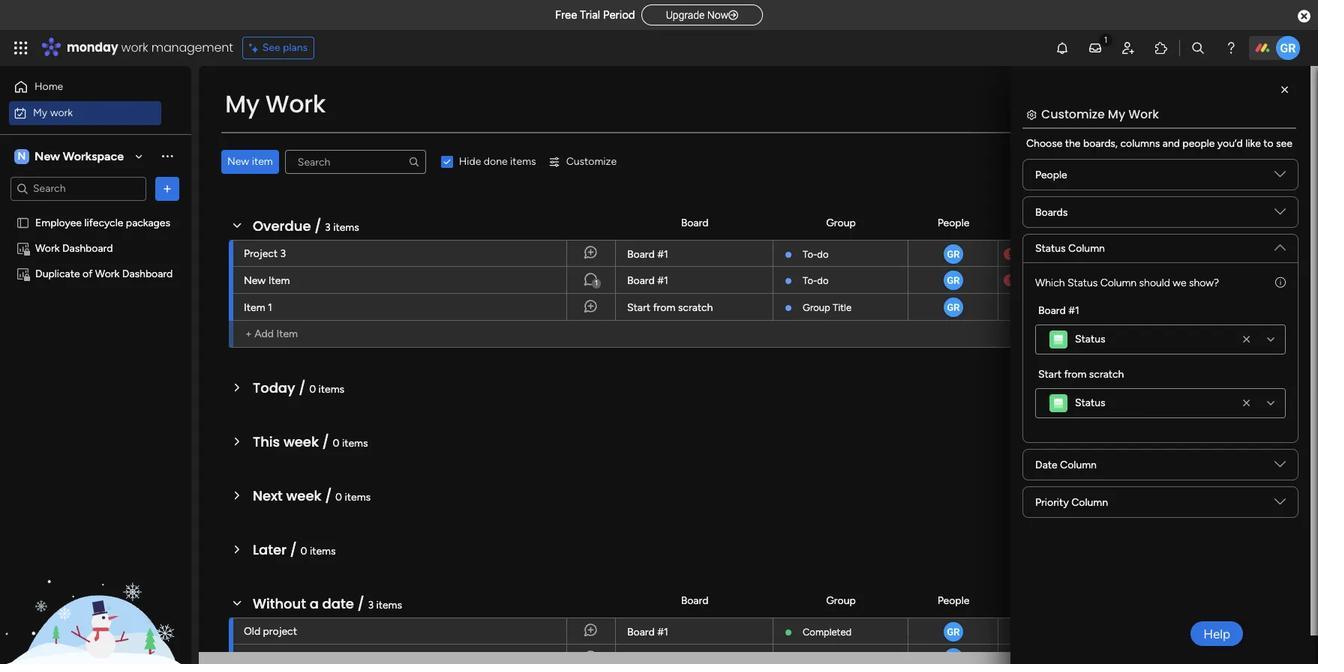 Task type: vqa. For each thing, say whether or not it's contained in the screenshot.
Start From Scratch for START FROM SCRATCH link
yes



Task type: locate. For each thing, give the bounding box(es) containing it.
0 horizontal spatial 1
[[268, 302, 272, 314]]

work up the duplicate
[[35, 242, 60, 255]]

0 vertical spatial dashboard
[[62, 242, 113, 255]]

1 vertical spatial start
[[1039, 368, 1062, 381]]

nov for nov 28
[[1046, 275, 1064, 287]]

notifications image
[[1055, 41, 1070, 56]]

packages
[[126, 217, 170, 229]]

dapulse dropdown down arrow image
[[1275, 206, 1286, 223], [1275, 236, 1286, 253], [1275, 497, 1286, 514]]

1 vertical spatial item
[[244, 302, 265, 314]]

1 vertical spatial week
[[286, 487, 322, 506]]

1 board #1 link from the top
[[625, 241, 764, 269]]

date column
[[1036, 459, 1097, 472]]

0 vertical spatial start
[[627, 302, 651, 314]]

title
[[833, 302, 852, 314]]

0 vertical spatial group
[[826, 217, 856, 229]]

board #1 for project 3 board #1 link
[[627, 248, 669, 261]]

work
[[265, 87, 326, 121], [1129, 106, 1160, 123], [35, 242, 60, 255], [95, 268, 120, 280]]

nov for nov 23
[[1047, 249, 1065, 260]]

none search field inside main content
[[285, 150, 426, 174]]

/ right today at the bottom left of the page
[[299, 379, 306, 398]]

0 horizontal spatial from
[[653, 302, 676, 314]]

0 vertical spatial do
[[818, 249, 829, 260]]

#1 for new item board #1 link
[[658, 275, 669, 287]]

0 vertical spatial from
[[653, 302, 676, 314]]

dapulse dropdown down arrow image
[[1275, 169, 1286, 186], [1275, 459, 1286, 476]]

items right "done"
[[510, 155, 536, 168]]

group for items
[[826, 217, 856, 229]]

28
[[1067, 275, 1078, 287]]

2 vertical spatial nov
[[1038, 302, 1056, 313]]

private dashboard image for work dashboard
[[16, 241, 30, 256]]

private dashboard image down public board image
[[16, 241, 30, 256]]

2 v2 overdue deadline image from the top
[[1004, 274, 1016, 288]]

column down date column
[[1072, 496, 1109, 509]]

date up status column at top right
[[1040, 217, 1063, 229]]

3 right overdue
[[325, 221, 331, 234]]

workspace options image
[[160, 149, 175, 164]]

1 vertical spatial from
[[1065, 368, 1087, 381]]

2 to- from the top
[[803, 275, 818, 287]]

1 vertical spatial 1
[[268, 302, 272, 314]]

board for 3rd board #1 link from the top of the main content containing overdue /
[[627, 627, 655, 639]]

dapulse close image
[[1298, 9, 1311, 24]]

1 horizontal spatial start
[[1039, 368, 1062, 381]]

week right next
[[286, 487, 322, 506]]

3
[[325, 221, 331, 234], [280, 248, 286, 260], [368, 600, 374, 612]]

choose the boards, columns and people you'd like to see
[[1027, 137, 1293, 150]]

0 right today at the bottom left of the page
[[309, 384, 316, 396]]

priority for priority column
[[1036, 496, 1069, 509]]

status
[[1141, 217, 1172, 229], [1036, 242, 1066, 255], [1068, 277, 1098, 290], [1075, 333, 1106, 346], [1075, 397, 1106, 410]]

customize for customize my work
[[1042, 106, 1105, 123]]

0 vertical spatial date
[[1040, 217, 1063, 229]]

items right overdue
[[333, 221, 359, 234]]

work for my
[[50, 106, 73, 119]]

1 horizontal spatial work
[[121, 39, 148, 56]]

new inside button
[[227, 155, 249, 168]]

2 horizontal spatial 3
[[368, 600, 374, 612]]

list box
[[0, 207, 191, 489]]

board #1 for "board #1" group
[[1039, 305, 1080, 317]]

my work
[[33, 106, 73, 119]]

people
[[1036, 168, 1068, 181], [938, 217, 970, 229], [938, 595, 970, 608]]

#1
[[658, 248, 669, 261], [658, 275, 669, 287], [1069, 305, 1080, 317], [658, 627, 669, 639]]

0 horizontal spatial customize
[[566, 155, 617, 168]]

dashboard
[[62, 242, 113, 255], [122, 268, 173, 280]]

1 horizontal spatial customize
[[1042, 106, 1105, 123]]

week right this
[[284, 433, 319, 452]]

hide
[[459, 155, 481, 168]]

0 vertical spatial 1
[[595, 279, 598, 288]]

2 horizontal spatial my
[[1108, 106, 1126, 123]]

1 vertical spatial private dashboard image
[[16, 267, 30, 281]]

v2 overdue deadline image left nov 23
[[1004, 247, 1016, 262]]

lottie animation element
[[0, 513, 191, 665]]

1 horizontal spatial start from scratch
[[1039, 368, 1125, 381]]

2 private dashboard image from the top
[[16, 267, 30, 281]]

group
[[826, 217, 856, 229], [803, 302, 831, 314], [826, 595, 856, 608]]

status column
[[1036, 242, 1105, 255]]

0 vertical spatial work
[[121, 39, 148, 56]]

1 do from the top
[[818, 249, 829, 260]]

to-do
[[803, 249, 829, 260], [803, 275, 829, 287]]

0 inside today / 0 items
[[309, 384, 316, 396]]

nov 23
[[1047, 249, 1078, 260]]

0 vertical spatial scratch
[[678, 302, 713, 314]]

scratch
[[678, 302, 713, 314], [1090, 368, 1125, 381]]

customize inside button
[[566, 155, 617, 168]]

week for next
[[286, 487, 322, 506]]

2 dapulse dropdown down arrow image from the top
[[1275, 459, 1286, 476]]

2 vertical spatial item
[[276, 328, 298, 341]]

0 horizontal spatial 3
[[280, 248, 286, 260]]

None search field
[[285, 150, 426, 174]]

0 vertical spatial people
[[1036, 168, 1068, 181]]

my work
[[225, 87, 326, 121]]

scratch inside heading
[[1090, 368, 1125, 381]]

id: 302390365
[[1210, 637, 1280, 650]]

like
[[1246, 137, 1261, 150]]

home button
[[9, 75, 161, 99]]

week
[[284, 433, 319, 452], [286, 487, 322, 506]]

1 vertical spatial work
[[50, 106, 73, 119]]

list box containing employee lifecycle packages
[[0, 207, 191, 489]]

new up item 1
[[244, 275, 266, 287]]

private dashboard image for duplicate of work dashboard
[[16, 267, 30, 281]]

work up columns on the right of page
[[1129, 106, 1160, 123]]

0 vertical spatial 3
[[325, 221, 331, 234]]

priority for priority
[[1245, 217, 1278, 229]]

0 vertical spatial dapulse dropdown down arrow image
[[1275, 169, 1286, 186]]

1
[[595, 279, 598, 288], [268, 302, 272, 314]]

my down home on the top left of page
[[33, 106, 47, 119]]

1 horizontal spatial my
[[225, 87, 260, 121]]

0 vertical spatial v2 overdue deadline image
[[1004, 247, 1016, 262]]

1 dapulse dropdown down arrow image from the top
[[1275, 169, 1286, 186]]

0
[[309, 384, 316, 396], [333, 438, 340, 450], [336, 492, 342, 504], [301, 546, 307, 558]]

and
[[1163, 137, 1180, 150]]

302390365
[[1225, 637, 1280, 650]]

start from scratch for start from scratch link
[[627, 302, 713, 314]]

board for new item board #1 link
[[627, 275, 655, 287]]

v2 overdue deadline image for nov 28
[[1004, 274, 1016, 288]]

1 vertical spatial date
[[1036, 459, 1058, 472]]

start for start from scratch link
[[627, 302, 651, 314]]

items down this week / 0 items
[[345, 492, 371, 504]]

nov left 28
[[1046, 275, 1064, 287]]

0 vertical spatial priority
[[1245, 217, 1278, 229]]

0 horizontal spatial start
[[627, 302, 651, 314]]

1 vertical spatial dashboard
[[122, 268, 173, 280]]

monday work management
[[67, 39, 233, 56]]

0 horizontal spatial scratch
[[678, 302, 713, 314]]

priority
[[1245, 217, 1278, 229], [1036, 496, 1069, 509]]

do
[[818, 249, 829, 260], [818, 275, 829, 287]]

23
[[1067, 249, 1078, 260]]

item down 'project 3' on the left top
[[268, 275, 290, 287]]

1 vertical spatial start from scratch
[[1039, 368, 1125, 381]]

3 right the project
[[280, 248, 286, 260]]

2 board #1 link from the top
[[625, 267, 764, 296]]

work down home on the top left of page
[[50, 106, 73, 119]]

apps image
[[1154, 41, 1169, 56]]

/ right later
[[290, 541, 297, 560]]

greg robinson image
[[1277, 36, 1301, 60], [942, 243, 965, 266], [942, 269, 965, 292], [942, 296, 965, 319], [942, 621, 965, 644]]

1 v2 overdue deadline image from the top
[[1004, 247, 1016, 262]]

public board image
[[16, 216, 30, 230]]

a
[[310, 595, 319, 614]]

items up this week / 0 items
[[319, 384, 345, 396]]

work right monday
[[121, 39, 148, 56]]

0 vertical spatial week
[[284, 433, 319, 452]]

priority up medium
[[1245, 217, 1278, 229]]

column up 28
[[1069, 242, 1105, 255]]

status up start from scratch heading
[[1075, 333, 1106, 346]]

option
[[0, 209, 191, 212]]

dapulse rightstroke image
[[729, 10, 739, 21]]

my up boards,
[[1108, 106, 1126, 123]]

item up +
[[244, 302, 265, 314]]

1 vertical spatial to-do
[[803, 275, 829, 287]]

Filter dashboard by text search field
[[285, 150, 426, 174]]

column
[[1069, 242, 1105, 255], [1101, 277, 1137, 290], [1061, 459, 1097, 472], [1072, 496, 1109, 509]]

29
[[1058, 302, 1069, 313]]

priority down date column
[[1036, 496, 1069, 509]]

start from scratch group
[[1036, 367, 1286, 419]]

1 vertical spatial people
[[938, 217, 970, 229]]

items inside today / 0 items
[[319, 384, 345, 396]]

columns
[[1121, 137, 1161, 150]]

work inside button
[[50, 106, 73, 119]]

board
[[681, 217, 709, 229], [627, 248, 655, 261], [627, 275, 655, 287], [1039, 305, 1066, 317], [681, 595, 709, 608], [627, 627, 655, 639]]

status down start from scratch heading
[[1075, 397, 1106, 410]]

1 vertical spatial nov
[[1046, 275, 1064, 287]]

nov left 23
[[1047, 249, 1065, 260]]

1 vertical spatial dapulse dropdown down arrow image
[[1275, 236, 1286, 253]]

v2 overdue deadline image
[[1004, 247, 1016, 262], [1004, 274, 1016, 288]]

0 vertical spatial dapulse dropdown down arrow image
[[1275, 206, 1286, 223]]

customize button
[[542, 150, 623, 174]]

items right date
[[376, 600, 402, 612]]

#1 for "board #1" group
[[1069, 305, 1080, 317]]

0 horizontal spatial my
[[33, 106, 47, 119]]

private dashboard image
[[16, 241, 30, 256], [16, 267, 30, 281]]

start from scratch for "start from scratch" group
[[1039, 368, 1125, 381]]

dapulse dropdown down arrow image for date column
[[1275, 459, 1286, 476]]

0 vertical spatial nov
[[1047, 249, 1065, 260]]

items up without a date / 3 items
[[310, 546, 336, 558]]

0 vertical spatial to-do
[[803, 249, 829, 260]]

1 vertical spatial to-
[[803, 275, 818, 287]]

old project
[[244, 626, 297, 639]]

show?
[[1190, 277, 1220, 290]]

1 vertical spatial customize
[[566, 155, 617, 168]]

search everything image
[[1191, 41, 1206, 56]]

board #1 inside group
[[1039, 305, 1080, 317]]

1 dapulse dropdown down arrow image from the top
[[1275, 206, 1286, 223]]

0 up next week / 0 items
[[333, 438, 340, 450]]

status inside "start from scratch" group
[[1075, 397, 1106, 410]]

scratch for "start from scratch" group
[[1090, 368, 1125, 381]]

v2 overdue deadline image left the which
[[1004, 274, 1016, 288]]

0 vertical spatial to-
[[803, 249, 818, 260]]

items inside next week / 0 items
[[345, 492, 371, 504]]

status up should
[[1141, 217, 1172, 229]]

from inside heading
[[1065, 368, 1087, 381]]

0 vertical spatial customize
[[1042, 106, 1105, 123]]

main content
[[199, 66, 1319, 665]]

1 horizontal spatial scratch
[[1090, 368, 1125, 381]]

to-
[[803, 249, 818, 260], [803, 275, 818, 287]]

1 horizontal spatial 3
[[325, 221, 331, 234]]

3 dapulse dropdown down arrow image from the top
[[1275, 497, 1286, 514]]

my inside main content
[[1108, 106, 1126, 123]]

items
[[510, 155, 536, 168], [333, 221, 359, 234], [319, 384, 345, 396], [342, 438, 368, 450], [345, 492, 371, 504], [310, 546, 336, 558], [376, 600, 402, 612]]

0 vertical spatial private dashboard image
[[16, 241, 30, 256]]

start
[[627, 302, 651, 314], [1039, 368, 1062, 381]]

1 vertical spatial scratch
[[1090, 368, 1125, 381]]

0 horizontal spatial options image
[[160, 181, 175, 196]]

options image
[[160, 181, 175, 196], [209, 641, 221, 665]]

workspace
[[63, 149, 124, 163]]

0 down this week / 0 items
[[336, 492, 342, 504]]

my up new item
[[225, 87, 260, 121]]

n
[[18, 150, 26, 162]]

free trial period
[[555, 8, 635, 22]]

date
[[1040, 217, 1063, 229], [1036, 459, 1058, 472]]

my inside button
[[33, 106, 47, 119]]

dapulse dropdown down arrow image for status column
[[1275, 236, 1286, 253]]

1 horizontal spatial priority
[[1245, 217, 1278, 229]]

dashboard up of
[[62, 242, 113, 255]]

new left item
[[227, 155, 249, 168]]

items inside later / 0 items
[[310, 546, 336, 558]]

this week / 0 items
[[253, 433, 368, 452]]

dashboard down "packages"
[[122, 268, 173, 280]]

new inside workspace selection element
[[35, 149, 60, 163]]

2 vertical spatial 3
[[368, 600, 374, 612]]

column up the priority column
[[1061, 459, 1097, 472]]

2 vertical spatial group
[[826, 595, 856, 608]]

scratch for start from scratch link
[[678, 302, 713, 314]]

1 vertical spatial v2 overdue deadline image
[[1004, 274, 1016, 288]]

start from scratch
[[627, 302, 713, 314], [1039, 368, 1125, 381]]

2 vertical spatial dapulse dropdown down arrow image
[[1275, 497, 1286, 514]]

2 dapulse dropdown down arrow image from the top
[[1275, 236, 1286, 253]]

1 vertical spatial priority
[[1036, 496, 1069, 509]]

select product image
[[14, 41, 29, 56]]

see
[[1277, 137, 1293, 150]]

date up the priority column
[[1036, 459, 1058, 472]]

board for project 3 board #1 link
[[627, 248, 655, 261]]

nov left 29
[[1038, 302, 1056, 313]]

options image inside main content
[[209, 641, 221, 665]]

start inside heading
[[1039, 368, 1062, 381]]

3 inside without a date / 3 items
[[368, 600, 374, 612]]

1 vertical spatial dapulse dropdown down arrow image
[[1275, 459, 1286, 476]]

new
[[35, 149, 60, 163], [227, 155, 249, 168], [244, 275, 266, 287]]

3 right date
[[368, 600, 374, 612]]

1 private dashboard image from the top
[[16, 241, 30, 256]]

0 horizontal spatial priority
[[1036, 496, 1069, 509]]

1 horizontal spatial 1
[[595, 279, 598, 288]]

start from scratch inside group
[[1039, 368, 1125, 381]]

board inside heading
[[1039, 305, 1066, 317]]

2 vertical spatial people
[[938, 595, 970, 608]]

0 horizontal spatial start from scratch
[[627, 302, 713, 314]]

item right add
[[276, 328, 298, 341]]

0 vertical spatial options image
[[160, 181, 175, 196]]

1 vertical spatial group
[[803, 302, 831, 314]]

0 right later
[[301, 546, 307, 558]]

nov
[[1047, 249, 1065, 260], [1046, 275, 1064, 287], [1038, 302, 1056, 313]]

new right n
[[35, 149, 60, 163]]

1 horizontal spatial options image
[[209, 641, 221, 665]]

medium
[[1242, 248, 1280, 260]]

private dashboard image left the duplicate
[[16, 267, 30, 281]]

1 vertical spatial do
[[818, 275, 829, 287]]

board #1 for 3rd board #1 link from the top of the main content containing overdue /
[[627, 627, 669, 639]]

1 horizontal spatial from
[[1065, 368, 1087, 381]]

0 horizontal spatial work
[[50, 106, 73, 119]]

customize
[[1042, 106, 1105, 123], [566, 155, 617, 168]]

0 vertical spatial start from scratch
[[627, 302, 713, 314]]

#1 inside heading
[[1069, 305, 1080, 317]]

board #1 link
[[625, 241, 764, 269], [625, 267, 764, 296], [625, 619, 764, 648]]

new item
[[244, 275, 290, 287]]

items up next week / 0 items
[[342, 438, 368, 450]]

1 vertical spatial options image
[[209, 641, 221, 665]]



Task type: describe. For each thing, give the bounding box(es) containing it.
help
[[1204, 627, 1231, 642]]

the
[[1066, 137, 1081, 150]]

work dashboard
[[35, 242, 113, 255]]

/ right date
[[358, 595, 365, 614]]

work for monday
[[121, 39, 148, 56]]

new item
[[227, 155, 273, 168]]

Search in workspace field
[[32, 180, 125, 197]]

overdue
[[253, 217, 311, 236]]

nov 29
[[1038, 302, 1069, 313]]

search image
[[408, 156, 420, 168]]

work inside main content
[[1129, 106, 1160, 123]]

my work button
[[9, 101, 161, 125]]

hide done items
[[459, 155, 536, 168]]

without
[[253, 595, 306, 614]]

0 horizontal spatial dashboard
[[62, 242, 113, 255]]

date for date
[[1040, 217, 1063, 229]]

trial
[[580, 8, 601, 22]]

next
[[253, 487, 283, 506]]

+
[[245, 328, 252, 341]]

week for this
[[284, 433, 319, 452]]

v2 overdue deadline image for nov 23
[[1004, 247, 1016, 262]]

add
[[255, 328, 274, 341]]

board #1 heading
[[1039, 303, 1080, 319]]

board #1 link for new item
[[625, 267, 764, 296]]

1 image
[[1099, 31, 1113, 48]]

0 inside later / 0 items
[[301, 546, 307, 558]]

date for date column
[[1036, 459, 1058, 472]]

board for "board #1" group
[[1039, 305, 1066, 317]]

column for status column
[[1069, 242, 1105, 255]]

v2 info image
[[1276, 275, 1286, 291]]

2 do from the top
[[818, 275, 829, 287]]

people for items
[[938, 217, 970, 229]]

my for my work
[[225, 87, 260, 121]]

dapulse dropdown down arrow image for priority column
[[1275, 497, 1286, 514]]

free
[[555, 8, 577, 22]]

to
[[1264, 137, 1274, 150]]

board #1 group
[[1036, 303, 1286, 355]]

start from scratch link
[[625, 294, 764, 323]]

management
[[151, 39, 233, 56]]

period
[[603, 8, 635, 22]]

work right of
[[95, 268, 120, 280]]

board #1 for new item board #1 link
[[627, 275, 669, 287]]

new for new workspace
[[35, 149, 60, 163]]

#1 for project 3 board #1 link
[[658, 248, 669, 261]]

see
[[262, 41, 280, 54]]

help image
[[1224, 41, 1239, 56]]

items inside without a date / 3 items
[[376, 600, 402, 612]]

new item button
[[221, 150, 279, 174]]

next week / 0 items
[[253, 487, 371, 506]]

overdue / 3 items
[[253, 217, 359, 236]]

of
[[83, 268, 93, 280]]

later
[[253, 541, 287, 560]]

home
[[35, 80, 63, 93]]

1 vertical spatial 3
[[280, 248, 286, 260]]

item
[[252, 155, 273, 168]]

2 to-do from the top
[[803, 275, 829, 287]]

lottie animation image
[[0, 513, 191, 665]]

3 inside overdue / 3 items
[[325, 221, 331, 234]]

priority column
[[1036, 496, 1109, 509]]

workspace image
[[14, 148, 29, 165]]

customize my work
[[1042, 106, 1160, 123]]

#1 for 3rd board #1 link from the top of the main content containing overdue /
[[658, 627, 669, 639]]

column for priority column
[[1072, 496, 1109, 509]]

upgrade
[[666, 9, 705, 21]]

work down plans
[[265, 87, 326, 121]]

see plans
[[262, 41, 308, 54]]

status left 23
[[1036, 242, 1066, 255]]

item 1
[[244, 302, 272, 314]]

workspace selection element
[[14, 147, 126, 165]]

nov for nov 29
[[1038, 302, 1056, 313]]

new for new item
[[227, 155, 249, 168]]

from for start from scratch link
[[653, 302, 676, 314]]

main content containing overdue /
[[199, 66, 1319, 665]]

duplicate
[[35, 268, 80, 280]]

1 to-do from the top
[[803, 249, 829, 260]]

which status column should we show?
[[1036, 277, 1220, 290]]

now
[[707, 9, 729, 21]]

should
[[1140, 277, 1171, 290]]

inbox image
[[1088, 41, 1103, 56]]

upgrade now link
[[641, 4, 763, 25]]

completed
[[803, 627, 852, 639]]

0 vertical spatial item
[[268, 275, 290, 287]]

date
[[322, 595, 354, 614]]

boards
[[1036, 206, 1068, 219]]

today / 0 items
[[253, 379, 345, 398]]

+ add item
[[245, 328, 298, 341]]

group for /
[[826, 595, 856, 608]]

dapulse dropdown down arrow image for boards
[[1275, 206, 1286, 223]]

without a date / 3 items
[[253, 595, 402, 614]]

1 to- from the top
[[803, 249, 818, 260]]

we
[[1173, 277, 1187, 290]]

board #1 link for project 3
[[625, 241, 764, 269]]

employee lifecycle packages
[[35, 217, 170, 229]]

project 3
[[244, 248, 286, 260]]

items inside overdue / 3 items
[[333, 221, 359, 234]]

project
[[263, 626, 297, 639]]

1 horizontal spatial dashboard
[[122, 268, 173, 280]]

3 board #1 link from the top
[[625, 619, 764, 648]]

/ up next week / 0 items
[[322, 433, 329, 452]]

duplicate of work dashboard
[[35, 268, 173, 280]]

/ right overdue
[[315, 217, 322, 236]]

later / 0 items
[[253, 541, 336, 560]]

boards,
[[1084, 137, 1118, 150]]

start for "start from scratch" group
[[1039, 368, 1062, 381]]

lifecycle
[[84, 217, 123, 229]]

old
[[244, 626, 261, 639]]

help button
[[1191, 622, 1244, 647]]

done
[[484, 155, 508, 168]]

customize for customize
[[566, 155, 617, 168]]

status down 23
[[1068, 277, 1098, 290]]

column for date column
[[1061, 459, 1097, 472]]

project
[[244, 248, 278, 260]]

0 inside this week / 0 items
[[333, 438, 340, 450]]

this
[[253, 433, 280, 452]]

see plans button
[[242, 37, 315, 59]]

people for /
[[938, 595, 970, 608]]

0 inside next week / 0 items
[[336, 492, 342, 504]]

start from scratch heading
[[1039, 367, 1125, 383]]

items inside this week / 0 items
[[342, 438, 368, 450]]

id:
[[1210, 637, 1223, 650]]

employee
[[35, 217, 82, 229]]

/ down this week / 0 items
[[325, 487, 332, 506]]

my for my work
[[33, 106, 47, 119]]

dapulse dropdown down arrow image for people
[[1275, 169, 1286, 186]]

from for "start from scratch" group
[[1065, 368, 1087, 381]]

column left should
[[1101, 277, 1137, 290]]

group title
[[803, 302, 852, 314]]

nov 28
[[1046, 275, 1078, 287]]

you'd
[[1218, 137, 1243, 150]]

today
[[253, 379, 295, 398]]

new workspace
[[35, 149, 124, 163]]

which
[[1036, 277, 1065, 290]]

upgrade now
[[666, 9, 729, 21]]

monday
[[67, 39, 118, 56]]

choose
[[1027, 137, 1063, 150]]

invite members image
[[1121, 41, 1136, 56]]

people
[[1183, 137, 1215, 150]]

plans
[[283, 41, 308, 54]]

new for new item
[[244, 275, 266, 287]]

status inside "board #1" group
[[1075, 333, 1106, 346]]



